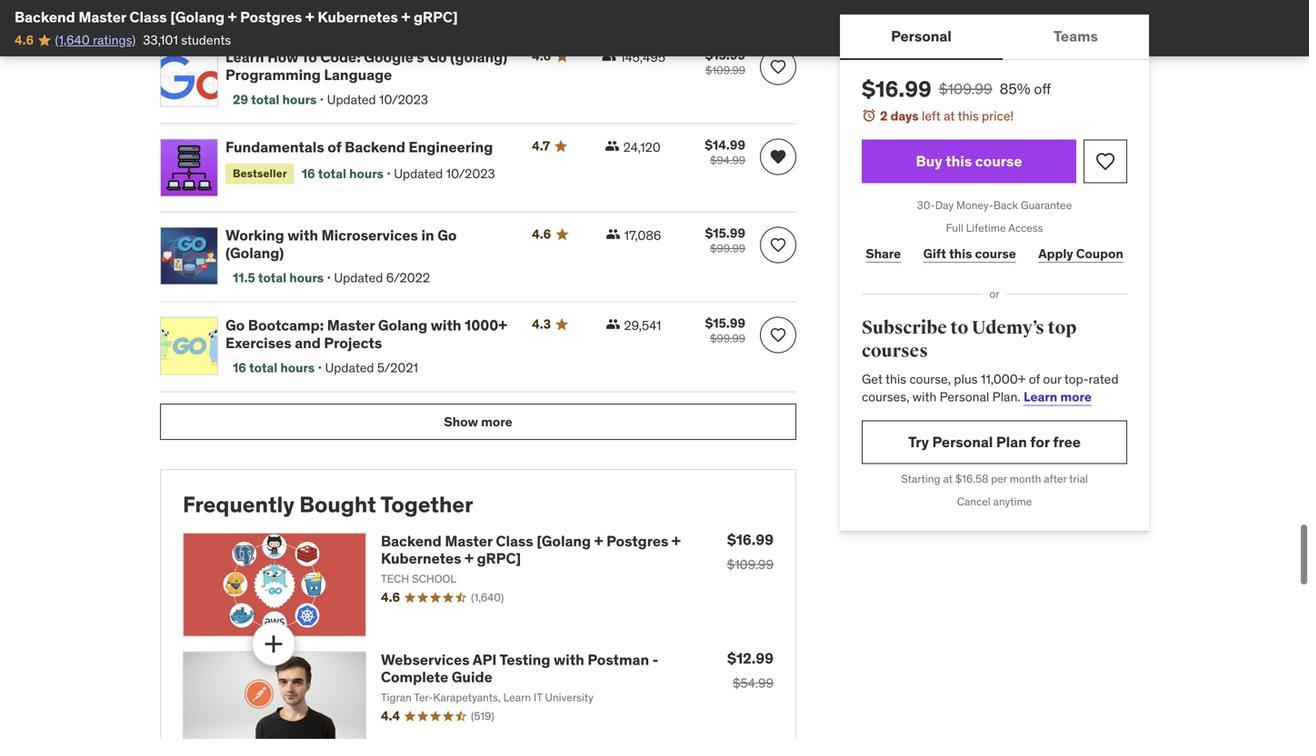Task type: describe. For each thing, give the bounding box(es) containing it.
frequently
[[183, 491, 295, 518]]

$12.99 $54.99
[[727, 649, 774, 691]]

$16.99 for $16.99 $109.99 85% off
[[862, 75, 932, 103]]

off
[[1034, 80, 1051, 98]]

golang
[[378, 316, 427, 335]]

this down $16.99 $109.99 85% off
[[958, 108, 979, 124]]

access
[[1008, 221, 1043, 235]]

tigran
[[381, 690, 412, 704]]

xsmall image for working with microservices in go (golang)
[[606, 227, 620, 242]]

fundamentals of backend engineering
[[225, 138, 493, 157]]

at inside starting at $16.58 per month after trial cancel anytime
[[943, 472, 953, 486]]

$15.99 $109.99
[[705, 47, 745, 77]]

grpc] for backend master class [golang + postgres + kubernetes + grpc] tech school
[[477, 549, 521, 568]]

hours for to
[[282, 91, 317, 108]]

try personal plan for free
[[908, 433, 1081, 451]]

0 vertical spatial at
[[944, 108, 955, 124]]

master inside go bootcamp: master golang with 1000+ exercises and projects
[[327, 316, 375, 335]]

16 for updated 5/2021
[[233, 360, 246, 376]]

go inside working with microservices in go (golang)
[[437, 226, 457, 245]]

school
[[412, 572, 456, 586]]

more for show more
[[481, 413, 512, 430]]

lifetime
[[966, 221, 1006, 235]]

with inside webservices api testing with postman - complete guide tigran ter-karapetyants, learn it university
[[554, 650, 584, 669]]

16 total hours for updated 5/2021
[[233, 360, 315, 376]]

course for buy this course
[[975, 152, 1022, 170]]

days
[[891, 108, 919, 124]]

total down fundamentals of backend engineering in the left top of the page
[[318, 165, 346, 182]]

10/2023 for 16 total hours
[[446, 165, 495, 182]]

api
[[473, 650, 497, 669]]

tech
[[381, 572, 409, 586]]

bootcamp:
[[248, 316, 324, 335]]

apply coupon
[[1038, 245, 1123, 262]]

4.6 down the "tech"
[[381, 589, 400, 606]]

more for learn more
[[1060, 389, 1092, 405]]

learn how to code: google's go (golang) programming language link
[[225, 48, 510, 84]]

1640 reviews element
[[471, 590, 504, 605]]

personal inside button
[[891, 27, 952, 45]]

and
[[295, 334, 321, 352]]

learn how to code: google's go (golang) programming language
[[225, 48, 507, 84]]

29 total hours
[[233, 91, 317, 108]]

$16.99 $109.99 85% off
[[862, 75, 1051, 103]]

share button
[[862, 236, 905, 272]]

google's
[[364, 48, 424, 67]]

0 horizontal spatial of
[[328, 138, 341, 157]]

teams button
[[1003, 15, 1149, 58]]

after
[[1044, 472, 1067, 486]]

university
[[545, 690, 594, 704]]

subscribe to udemy's top courses
[[862, 317, 1077, 362]]

go bootcamp: master golang with 1000+ exercises and projects link
[[225, 316, 510, 352]]

how
[[267, 48, 298, 67]]

plan.
[[992, 389, 1021, 405]]

share
[[866, 245, 901, 262]]

rated
[[1089, 371, 1119, 387]]

microservices
[[321, 226, 418, 245]]

buy this course
[[916, 152, 1022, 170]]

11.5
[[233, 270, 255, 286]]

teams
[[1054, 27, 1098, 45]]

1/2023
[[440, 0, 482, 17]]

coupon
[[1076, 245, 1123, 262]]

karapetyants,
[[433, 690, 501, 704]]

wishlist image
[[769, 58, 787, 76]]

$15.99 $99.99 for working with microservices in go (golang)
[[705, 225, 745, 256]]

top
[[1048, 317, 1077, 339]]

total for how
[[251, 91, 279, 108]]

students
[[181, 32, 231, 48]]

master for backend master class [golang + postgres + kubernetes + grpc]
[[78, 8, 126, 26]]

starting at $16.58 per month after trial cancel anytime
[[901, 472, 1088, 508]]

4.6 down 4.7 at the left
[[532, 226, 551, 242]]

webservices api testing with postman - complete guide link
[[381, 650, 658, 687]]

$15.99 for learn how to code: google's go (golang) programming language
[[705, 47, 745, 63]]

updated 6/2022
[[334, 270, 430, 286]]

updated left "1/2023"
[[388, 0, 437, 17]]

left
[[922, 108, 941, 124]]

updated 1/2023
[[388, 0, 482, 17]]

gift this course link
[[920, 236, 1020, 272]]

kubernetes for backend master class [golang + postgres + kubernetes + grpc] tech school
[[381, 549, 461, 568]]

$14.99
[[705, 137, 745, 153]]

together
[[380, 491, 473, 518]]

$109.99 for $15.99 $109.99
[[705, 63, 745, 77]]

plus
[[954, 371, 978, 387]]

total for with
[[258, 270, 286, 286]]

2 days left at this price!
[[880, 108, 1014, 124]]

(519)
[[471, 709, 494, 723]]

total right 4
[[312, 0, 341, 17]]

wishlist image for fundamentals of backend engineering
[[769, 148, 787, 166]]

24,120
[[623, 139, 661, 156]]

hours up code:
[[343, 0, 378, 17]]

16 for updated 10/2023
[[302, 165, 315, 182]]

10/2023 for 29 total hours
[[379, 91, 428, 108]]

4.4
[[381, 708, 400, 724]]

learn more link
[[1024, 389, 1092, 405]]

$94.99
[[710, 153, 745, 167]]

85%
[[1000, 80, 1031, 98]]

backend master class [golang + postgres + kubernetes + grpc] tech school
[[381, 532, 681, 586]]

kubernetes for backend master class [golang + postgres + kubernetes + grpc]
[[318, 8, 398, 26]]

working with microservices in go (golang)
[[225, 226, 457, 262]]

xsmall image for fundamentals of backend engineering
[[605, 139, 620, 153]]

starting
[[901, 472, 940, 486]]

$99.99 for go bootcamp: master golang with 1000+ exercises and projects
[[710, 332, 745, 346]]

frequently bought together
[[183, 491, 473, 518]]

updated for golang
[[325, 360, 374, 376]]

show more button
[[160, 404, 796, 440]]

this for buy
[[946, 152, 972, 170]]

get this course, plus 11,000+ of our top-rated courses, with personal plan.
[[862, 371, 1119, 405]]

master for backend master class [golang + postgres + kubernetes + grpc] tech school
[[445, 532, 493, 550]]

gift this course
[[923, 245, 1016, 262]]

$16.58
[[955, 472, 989, 486]]

bestseller for 16 total hours
[[233, 166, 287, 180]]

working with microservices in go (golang) link
[[225, 226, 510, 262]]

money-
[[956, 198, 993, 212]]

bestseller for 4 total hours
[[233, 1, 287, 15]]

$15.99 for go bootcamp: master golang with 1000+ exercises and projects
[[705, 315, 745, 332]]

$12.99
[[727, 649, 774, 668]]

updated down engineering
[[394, 165, 443, 182]]

buy
[[916, 152, 942, 170]]

personal inside "get this course, plus 11,000+ of our top-rated courses, with personal plan."
[[940, 389, 989, 405]]

show
[[444, 413, 478, 430]]

day
[[935, 198, 954, 212]]

udemy's
[[972, 317, 1044, 339]]

class for backend master class [golang + postgres + kubernetes + grpc] tech school
[[496, 532, 533, 550]]

testing
[[500, 650, 550, 669]]

145,495
[[620, 49, 665, 66]]

wishlist image for working with microservices in go (golang)
[[769, 236, 787, 254]]

postman
[[588, 650, 649, 669]]



Task type: locate. For each thing, give the bounding box(es) containing it.
1 vertical spatial $15.99 $99.99
[[705, 315, 745, 346]]

complete
[[381, 668, 448, 687]]

gift
[[923, 245, 946, 262]]

personal button
[[840, 15, 1003, 58]]

2
[[880, 108, 888, 124]]

1 vertical spatial 16 total hours
[[233, 360, 315, 376]]

16 total hours down exercises
[[233, 360, 315, 376]]

xsmall image left 17,086
[[606, 227, 620, 242]]

postgres inside the backend master class [golang + postgres + kubernetes + grpc] tech school
[[606, 532, 669, 550]]

updated 10/2023 for 29 total hours
[[327, 91, 428, 108]]

33,101
[[143, 32, 178, 48]]

grpc] for backend master class [golang + postgres + kubernetes + grpc]
[[414, 8, 458, 26]]

2 $15.99 $99.99 from the top
[[705, 315, 745, 346]]

xsmall image left the 29,541
[[606, 317, 620, 332]]

this
[[958, 108, 979, 124], [946, 152, 972, 170], [949, 245, 972, 262], [885, 371, 906, 387]]

postgres for backend master class [golang + postgres + kubernetes + grpc]
[[240, 8, 302, 26]]

learn down our
[[1024, 389, 1058, 405]]

updated 10/2023 down engineering
[[394, 165, 495, 182]]

$109.99 for $16.99 $109.99 85% off
[[939, 80, 992, 98]]

go inside go bootcamp: master golang with 1000+ exercises and projects
[[225, 316, 245, 335]]

+
[[228, 8, 237, 26], [305, 8, 314, 26], [401, 8, 410, 26], [594, 532, 603, 550], [672, 532, 681, 550], [465, 549, 474, 568]]

backend
[[15, 8, 75, 26], [345, 138, 405, 157], [381, 532, 442, 550]]

$15.99 $99.99 down the $94.99
[[705, 225, 745, 256]]

go right in at the left top of the page
[[437, 226, 457, 245]]

1 vertical spatial go
[[437, 226, 457, 245]]

10/2023 down google's
[[379, 91, 428, 108]]

4.7
[[532, 138, 550, 154]]

of
[[328, 138, 341, 157], [1029, 371, 1040, 387]]

1 $99.99 from the top
[[710, 242, 745, 256]]

bestseller down fundamentals
[[233, 166, 287, 180]]

updated 10/2023
[[327, 91, 428, 108], [394, 165, 495, 182]]

2 bestseller from the top
[[233, 166, 287, 180]]

1 horizontal spatial [golang
[[537, 532, 591, 550]]

0 vertical spatial 16 total hours
[[302, 165, 384, 182]]

kubernetes up school
[[381, 549, 461, 568]]

0 vertical spatial $16.99
[[862, 75, 932, 103]]

1 $15.99 from the top
[[705, 47, 745, 63]]

$109.99 inside $16.99 $109.99 85% off
[[939, 80, 992, 98]]

1 vertical spatial $109.99
[[939, 80, 992, 98]]

1 vertical spatial learn
[[1024, 389, 1058, 405]]

updated 10/2023 for 16 total hours
[[394, 165, 495, 182]]

$14.99 $94.99
[[705, 137, 745, 167]]

0 vertical spatial backend
[[15, 8, 75, 26]]

1 vertical spatial grpc]
[[477, 549, 521, 568]]

0 vertical spatial updated 10/2023
[[327, 91, 428, 108]]

xsmall image for learn how to code: google's go (golang) programming language
[[602, 49, 616, 63]]

it
[[534, 690, 542, 704]]

0 horizontal spatial 16
[[233, 360, 246, 376]]

(golang)
[[225, 244, 284, 262]]

grpc]
[[414, 8, 458, 26], [477, 549, 521, 568]]

engineering
[[409, 138, 493, 157]]

1 horizontal spatial of
[[1029, 371, 1040, 387]]

0 horizontal spatial 10/2023
[[379, 91, 428, 108]]

total right 29
[[251, 91, 279, 108]]

this for get
[[885, 371, 906, 387]]

or
[[990, 287, 1000, 301]]

-
[[652, 650, 658, 669]]

updated 5/2021
[[325, 360, 418, 376]]

0 horizontal spatial $16.99
[[727, 530, 774, 549]]

4.6 left (1,640
[[15, 32, 34, 48]]

updated down working with microservices in go (golang) link
[[334, 270, 383, 286]]

this right buy
[[946, 152, 972, 170]]

1 vertical spatial xsmall image
[[606, 317, 620, 332]]

at right 'left'
[[944, 108, 955, 124]]

price!
[[982, 108, 1014, 124]]

1 vertical spatial personal
[[940, 389, 989, 405]]

2 horizontal spatial master
[[445, 532, 493, 550]]

with inside go bootcamp: master golang with 1000+ exercises and projects
[[431, 316, 461, 335]]

0 horizontal spatial [golang
[[170, 8, 225, 26]]

webservices api testing with postman - complete guide tigran ter-karapetyants, learn it university
[[381, 650, 658, 704]]

$99.99 right the 29,541
[[710, 332, 745, 346]]

xsmall image left 24,120 in the top of the page
[[605, 139, 620, 153]]

with left 1000+
[[431, 316, 461, 335]]

backend for backend master class [golang + postgres + kubernetes + grpc]
[[15, 8, 75, 26]]

1 vertical spatial postgres
[[606, 532, 669, 550]]

$109.99 for $16.99 $109.99
[[727, 556, 774, 573]]

go inside learn how to code: google's go (golang) programming language
[[428, 48, 447, 67]]

1 horizontal spatial more
[[1060, 389, 1092, 405]]

of right fundamentals
[[328, 138, 341, 157]]

per
[[991, 472, 1007, 486]]

4.3
[[532, 316, 551, 332]]

4.6
[[15, 32, 34, 48], [532, 48, 551, 64], [532, 226, 551, 242], [381, 589, 400, 606]]

$15.99 $99.99
[[705, 225, 745, 256], [705, 315, 745, 346]]

11,000+
[[981, 371, 1026, 387]]

1 vertical spatial $16.99
[[727, 530, 774, 549]]

1 vertical spatial class
[[496, 532, 533, 550]]

free
[[1053, 433, 1081, 451]]

for
[[1030, 433, 1050, 451]]

course inside "link"
[[975, 245, 1016, 262]]

updated for code:
[[327, 91, 376, 108]]

0 horizontal spatial learn
[[225, 48, 264, 67]]

0 vertical spatial postgres
[[240, 8, 302, 26]]

grpc] up google's
[[414, 8, 458, 26]]

$15.99
[[705, 47, 745, 63], [705, 225, 745, 242], [705, 315, 745, 332]]

postgres
[[240, 8, 302, 26], [606, 532, 669, 550]]

16 total hours for updated 10/2023
[[302, 165, 384, 182]]

0 vertical spatial 10/2023
[[379, 91, 428, 108]]

wishlist image
[[769, 148, 787, 166], [1095, 151, 1116, 172], [769, 236, 787, 254], [769, 326, 787, 344]]

backend master class [golang + postgres + kubernetes + grpc]
[[15, 8, 458, 26]]

hours for master
[[280, 360, 315, 376]]

at left the $16.58 at the bottom right
[[943, 472, 953, 486]]

plan
[[996, 433, 1027, 451]]

1 horizontal spatial learn
[[503, 690, 531, 704]]

0 vertical spatial learn
[[225, 48, 264, 67]]

with down the course,
[[913, 389, 937, 405]]

1 horizontal spatial class
[[496, 532, 533, 550]]

updated down language
[[327, 91, 376, 108]]

11.5 total hours
[[233, 270, 324, 286]]

[golang inside the backend master class [golang + postgres + kubernetes + grpc] tech school
[[537, 532, 591, 550]]

0 horizontal spatial class
[[129, 8, 167, 26]]

class
[[129, 8, 167, 26], [496, 532, 533, 550]]

to
[[301, 48, 317, 67]]

0 horizontal spatial master
[[78, 8, 126, 26]]

class for backend master class [golang + postgres + kubernetes + grpc]
[[129, 8, 167, 26]]

xsmall image
[[605, 139, 620, 153], [606, 227, 620, 242]]

backend down language
[[345, 138, 405, 157]]

alarm image
[[862, 108, 876, 123]]

tab list containing personal
[[840, 15, 1149, 60]]

class up (1,640)
[[496, 532, 533, 550]]

16 total hours down fundamentals of backend engineering in the left top of the page
[[302, 165, 384, 182]]

subscribe
[[862, 317, 947, 339]]

course inside button
[[975, 152, 1022, 170]]

0 vertical spatial $15.99 $99.99
[[705, 225, 745, 256]]

17,086
[[624, 227, 661, 244]]

try
[[908, 433, 929, 451]]

16 down fundamentals
[[302, 165, 315, 182]]

0 vertical spatial class
[[129, 8, 167, 26]]

1 vertical spatial $15.99
[[705, 225, 745, 242]]

learn for learn more
[[1024, 389, 1058, 405]]

master inside the backend master class [golang + postgres + kubernetes + grpc] tech school
[[445, 532, 493, 550]]

show more
[[444, 413, 512, 430]]

in
[[421, 226, 434, 245]]

backend master class [golang + postgres + kubernetes + grpc] link
[[381, 532, 681, 568]]

personal up the $16.58 at the bottom right
[[932, 433, 993, 451]]

class up 33,101
[[129, 8, 167, 26]]

more inside "button"
[[481, 413, 512, 430]]

0 vertical spatial go
[[428, 48, 447, 67]]

4 total hours
[[302, 0, 378, 17]]

0 horizontal spatial postgres
[[240, 8, 302, 26]]

get
[[862, 371, 883, 387]]

class inside the backend master class [golang + postgres + kubernetes + grpc] tech school
[[496, 532, 533, 550]]

tab list
[[840, 15, 1149, 60]]

of left our
[[1029, 371, 1040, 387]]

0 horizontal spatial more
[[481, 413, 512, 430]]

full
[[946, 221, 963, 235]]

1 vertical spatial updated 10/2023
[[394, 165, 495, 182]]

hours down programming
[[282, 91, 317, 108]]

with right the working
[[288, 226, 318, 245]]

this right the gift
[[949, 245, 972, 262]]

2 vertical spatial personal
[[932, 433, 993, 451]]

1 vertical spatial kubernetes
[[381, 549, 461, 568]]

xsmall image
[[602, 49, 616, 63], [606, 317, 620, 332]]

$15.99 for working with microservices in go (golang)
[[705, 225, 745, 242]]

more down top-
[[1060, 389, 1092, 405]]

total right 11.5
[[258, 270, 286, 286]]

hours down and
[[280, 360, 315, 376]]

0 vertical spatial 16
[[302, 165, 315, 182]]

$15.99 $99.99 right the 29,541
[[705, 315, 745, 346]]

0 vertical spatial xsmall image
[[605, 139, 620, 153]]

0 vertical spatial more
[[1060, 389, 1092, 405]]

wishlist image for go bootcamp: master golang with 1000+ exercises and projects
[[769, 326, 787, 344]]

buy this course button
[[862, 140, 1076, 183]]

$16.99
[[862, 75, 932, 103], [727, 530, 774, 549]]

courses,
[[862, 389, 910, 405]]

1 vertical spatial bestseller
[[233, 166, 287, 180]]

apply
[[1038, 245, 1073, 262]]

4.6 right the '(golang)'
[[532, 48, 551, 64]]

1 vertical spatial [golang
[[537, 532, 591, 550]]

1 horizontal spatial master
[[327, 316, 375, 335]]

1 vertical spatial of
[[1029, 371, 1040, 387]]

$16.99 inside '$16.99 $109.99'
[[727, 530, 774, 549]]

this inside "get this course, plus 11,000+ of our top-rated courses, with personal plan."
[[885, 371, 906, 387]]

hours for microservices
[[289, 270, 324, 286]]

master up school
[[445, 532, 493, 550]]

xsmall image left 145,495
[[602, 49, 616, 63]]

learn
[[225, 48, 264, 67], [1024, 389, 1058, 405], [503, 690, 531, 704]]

this up courses,
[[885, 371, 906, 387]]

$99.99 right 17,086
[[710, 242, 745, 256]]

fundamentals
[[225, 138, 324, 157]]

1 horizontal spatial postgres
[[606, 532, 669, 550]]

learn inside learn how to code: google's go (golang) programming language
[[225, 48, 264, 67]]

$15.99 $99.99 for go bootcamp: master golang with 1000+ exercises and projects
[[705, 315, 745, 346]]

back
[[993, 198, 1018, 212]]

hours
[[343, 0, 378, 17], [282, 91, 317, 108], [349, 165, 384, 182], [289, 270, 324, 286], [280, 360, 315, 376]]

0 vertical spatial of
[[328, 138, 341, 157]]

this for gift
[[949, 245, 972, 262]]

learn inside webservices api testing with postman - complete guide tigran ter-karapetyants, learn it university
[[503, 690, 531, 704]]

0 vertical spatial course
[[975, 152, 1022, 170]]

2 horizontal spatial learn
[[1024, 389, 1058, 405]]

0 horizontal spatial grpc]
[[414, 8, 458, 26]]

[golang for backend master class [golang + postgres + kubernetes + grpc] tech school
[[537, 532, 591, 550]]

ter-
[[414, 690, 433, 704]]

16
[[302, 165, 315, 182], [233, 360, 246, 376]]

$109.99
[[705, 63, 745, 77], [939, 80, 992, 98], [727, 556, 774, 573]]

top-
[[1064, 371, 1089, 387]]

backend inside the backend master class [golang + postgres + kubernetes + grpc] tech school
[[381, 532, 442, 550]]

go left the '(golang)'
[[428, 48, 447, 67]]

fundamentals of backend engineering link
[[225, 138, 510, 157]]

with
[[288, 226, 318, 245], [431, 316, 461, 335], [913, 389, 937, 405], [554, 650, 584, 669]]

xsmall image for go bootcamp: master golang with 1000+ exercises and projects
[[606, 317, 620, 332]]

1 vertical spatial 10/2023
[[446, 165, 495, 182]]

hours down fundamentals of backend engineering link
[[349, 165, 384, 182]]

personal down plus
[[940, 389, 989, 405]]

course down lifetime
[[975, 245, 1016, 262]]

grpc] inside the backend master class [golang + postgres + kubernetes + grpc] tech school
[[477, 549, 521, 568]]

0 vertical spatial grpc]
[[414, 8, 458, 26]]

bestseller left 4
[[233, 1, 287, 15]]

go bootcamp: master golang with 1000+ exercises and projects
[[225, 316, 507, 352]]

this inside "link"
[[949, 245, 972, 262]]

our
[[1043, 371, 1062, 387]]

learn left how
[[225, 48, 264, 67]]

0 vertical spatial personal
[[891, 27, 952, 45]]

backend up (1,640
[[15, 8, 75, 26]]

$15.99 right the 29,541
[[705, 315, 745, 332]]

519 reviews element
[[471, 709, 494, 724]]

1 vertical spatial master
[[327, 316, 375, 335]]

2 vertical spatial go
[[225, 316, 245, 335]]

2 vertical spatial backend
[[381, 532, 442, 550]]

1 horizontal spatial 16
[[302, 165, 315, 182]]

personal up $16.99 $109.99 85% off
[[891, 27, 952, 45]]

master up (1,640 ratings)
[[78, 8, 126, 26]]

more right show at left bottom
[[481, 413, 512, 430]]

kubernetes up code:
[[318, 8, 398, 26]]

6/2022
[[386, 270, 430, 286]]

course up back
[[975, 152, 1022, 170]]

1 vertical spatial course
[[975, 245, 1016, 262]]

course for gift this course
[[975, 245, 1016, 262]]

2 vertical spatial $109.99
[[727, 556, 774, 573]]

[golang for backend master class [golang + postgres + kubernetes + grpc]
[[170, 8, 225, 26]]

1 vertical spatial 16
[[233, 360, 246, 376]]

bought
[[299, 491, 376, 518]]

updated for in
[[334, 270, 383, 286]]

2 vertical spatial $15.99
[[705, 315, 745, 332]]

learn for learn how to code: google's go (golang) programming language
[[225, 48, 264, 67]]

3 $15.99 from the top
[[705, 315, 745, 332]]

$16.99 $109.99
[[727, 530, 774, 573]]

with inside working with microservices in go (golang)
[[288, 226, 318, 245]]

30-day money-back guarantee full lifetime access
[[917, 198, 1072, 235]]

1 vertical spatial xsmall image
[[606, 227, 620, 242]]

$15.99 left wishlist image
[[705, 47, 745, 63]]

2 course from the top
[[975, 245, 1016, 262]]

1 vertical spatial backend
[[345, 138, 405, 157]]

programming
[[225, 65, 321, 84]]

trial
[[1069, 472, 1088, 486]]

1 course from the top
[[975, 152, 1022, 170]]

1 horizontal spatial grpc]
[[477, 549, 521, 568]]

0 vertical spatial $99.99
[[710, 242, 745, 256]]

course,
[[910, 371, 951, 387]]

updated down "projects"
[[325, 360, 374, 376]]

with inside "get this course, plus 11,000+ of our top-rated courses, with personal plan."
[[913, 389, 937, 405]]

1 vertical spatial $99.99
[[710, 332, 745, 346]]

backend down 'together'
[[381, 532, 442, 550]]

0 vertical spatial $109.99
[[705, 63, 745, 77]]

learn left it
[[503, 690, 531, 704]]

1000+
[[465, 316, 507, 335]]

2 vertical spatial learn
[[503, 690, 531, 704]]

updated 10/2023 down language
[[327, 91, 428, 108]]

0 vertical spatial kubernetes
[[318, 8, 398, 26]]

$109.99 inside "$15.99 $109.99"
[[705, 63, 745, 77]]

1 vertical spatial at
[[943, 472, 953, 486]]

postgres for backend master class [golang + postgres + kubernetes + grpc] tech school
[[606, 532, 669, 550]]

$16.99 for $16.99 $109.99
[[727, 530, 774, 549]]

guarantee
[[1021, 198, 1072, 212]]

1 bestseller from the top
[[233, 1, 287, 15]]

this inside button
[[946, 152, 972, 170]]

grpc] up (1,640)
[[477, 549, 521, 568]]

1 $15.99 $99.99 from the top
[[705, 225, 745, 256]]

0 vertical spatial master
[[78, 8, 126, 26]]

2 $99.99 from the top
[[710, 332, 745, 346]]

month
[[1010, 472, 1041, 486]]

of inside "get this course, plus 11,000+ of our top-rated courses, with personal plan."
[[1029, 371, 1040, 387]]

master right and
[[327, 316, 375, 335]]

go down 11.5
[[225, 316, 245, 335]]

1 horizontal spatial $16.99
[[862, 75, 932, 103]]

backend for backend master class [golang + postgres + kubernetes + grpc] tech school
[[381, 532, 442, 550]]

2 vertical spatial master
[[445, 532, 493, 550]]

10/2023 down engineering
[[446, 165, 495, 182]]

1 horizontal spatial 10/2023
[[446, 165, 495, 182]]

1 vertical spatial more
[[481, 413, 512, 430]]

projects
[[324, 334, 382, 352]]

total down exercises
[[249, 360, 277, 376]]

courses
[[862, 340, 928, 362]]

0 vertical spatial $15.99
[[705, 47, 745, 63]]

29
[[233, 91, 248, 108]]

0 vertical spatial [golang
[[170, 8, 225, 26]]

$15.99 down the $94.99
[[705, 225, 745, 242]]

16 down exercises
[[233, 360, 246, 376]]

total for bootcamp:
[[249, 360, 277, 376]]

0 vertical spatial xsmall image
[[602, 49, 616, 63]]

hours down working with microservices in go (golang) at the left top of the page
[[289, 270, 324, 286]]

$99.99 for working with microservices in go (golang)
[[710, 242, 745, 256]]

apply coupon button
[[1035, 236, 1127, 272]]

10/2023
[[379, 91, 428, 108], [446, 165, 495, 182]]

2 $15.99 from the top
[[705, 225, 745, 242]]

kubernetes inside the backend master class [golang + postgres + kubernetes + grpc] tech school
[[381, 549, 461, 568]]

0 vertical spatial bestseller
[[233, 1, 287, 15]]

code:
[[320, 48, 361, 67]]

with up 'university'
[[554, 650, 584, 669]]



Task type: vqa. For each thing, say whether or not it's contained in the screenshot.


